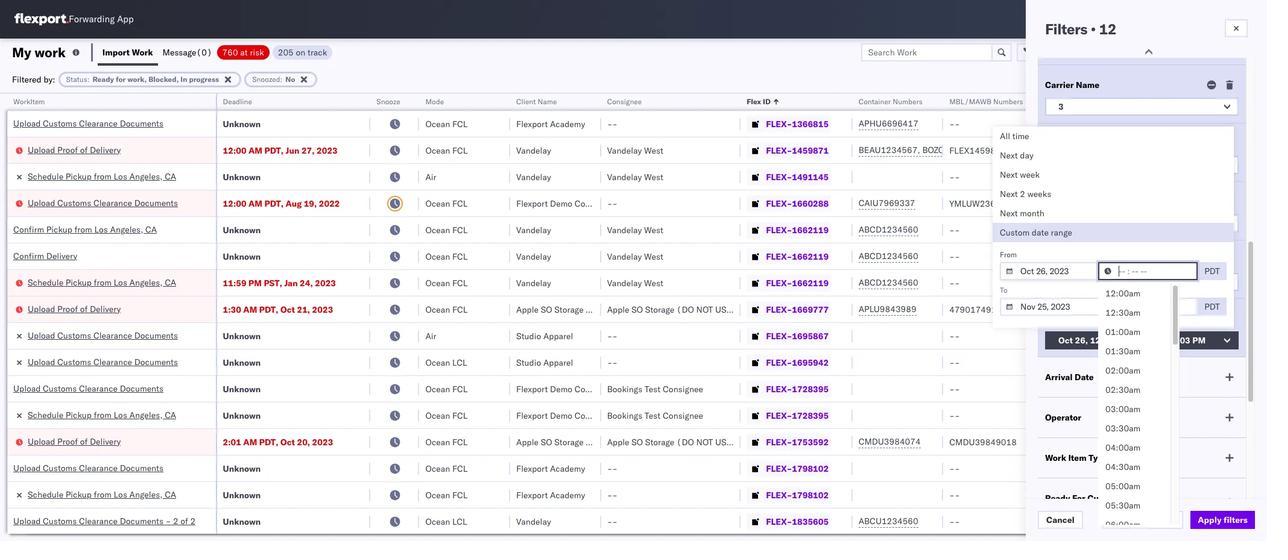 Task type: describe. For each thing, give the bounding box(es) containing it.
2 demo from the top
[[550, 384, 573, 395]]

deadline button
[[217, 95, 359, 107]]

9 fcl from the top
[[453, 411, 468, 421]]

4 fcl from the top
[[453, 225, 468, 236]]

proof for 12:00 am pdt, jun 27, 2023
[[57, 145, 78, 155]]

4 vandelay west from the top
[[607, 251, 664, 262]]

04:00am
[[1106, 443, 1141, 454]]

8 ocean from the top
[[426, 358, 450, 368]]

flexport. image
[[14, 13, 69, 25]]

02:30am
[[1106, 385, 1141, 396]]

pickup for vandelay
[[66, 171, 92, 182]]

1695942
[[793, 358, 829, 368]]

1 flex- from the top
[[767, 119, 793, 129]]

flex-1835605
[[767, 517, 829, 528]]

on
[[296, 47, 306, 58]]

1 ocean from the top
[[426, 119, 450, 129]]

6 flex- from the top
[[767, 251, 793, 262]]

10 flex- from the top
[[767, 358, 793, 368]]

academy for upload customs clearance documents button associated with flex-1366815
[[550, 119, 585, 129]]

1 flexport from the top
[[517, 119, 548, 129]]

to
[[1000, 286, 1008, 295]]

1753592
[[793, 437, 829, 448]]

8 fcl from the top
[[453, 384, 468, 395]]

from for flexport demo consignee
[[94, 410, 112, 421]]

1 flexport demo consignee from the top
[[517, 198, 615, 209]]

11 ocean from the top
[[426, 437, 450, 448]]

next month
[[1000, 208, 1045, 219]]

work item type
[[1046, 453, 1108, 464]]

26,
[[1076, 336, 1089, 346]]

schedule pickup from los angeles, ca link for flexport academy
[[28, 489, 176, 501]]

flex id button
[[741, 95, 841, 107]]

resize handle column header for mode
[[496, 94, 511, 542]]

13 flex- from the top
[[767, 437, 793, 448]]

2 bookings from the top
[[607, 411, 643, 421]]

resize handle column header for flex id
[[839, 94, 853, 542]]

9 ocean from the top
[[426, 384, 450, 395]]

forwarding app
[[69, 14, 134, 25]]

delivery for 12:00 am pdt, jun 27, 2023's upload proof of delivery button
[[90, 145, 121, 155]]

2 upload proof of delivery link from the top
[[28, 303, 121, 315]]

oct for flex-1753592
[[281, 437, 295, 448]]

1 flex-1728395 from the top
[[767, 384, 829, 395]]

abcd1234560 for confirm pickup from los angeles, ca
[[859, 224, 919, 235]]

arrival
[[1046, 372, 1073, 383]]

1 vertical spatial test
[[645, 384, 661, 395]]

list box containing all time
[[993, 127, 1235, 243]]

pdt, for 20,
[[259, 437, 278, 448]]

flex-1660288
[[767, 198, 829, 209]]

track
[[308, 47, 327, 58]]

by:
[[44, 74, 55, 85]]

1 ocean fcl from the top
[[426, 119, 468, 129]]

2023 for 11:59 pm pst, jan 24, 2023
[[315, 278, 336, 289]]

0 horizontal spatial weeks
[[1028, 189, 1052, 200]]

resize handle column header for client name
[[587, 94, 601, 542]]

beau1234567,
[[859, 145, 921, 156]]

los for vandelay
[[114, 171, 127, 182]]

apparel for ocean lcl
[[544, 358, 573, 368]]

destination
[[1208, 278, 1252, 289]]

weeks inside 'button'
[[1088, 277, 1113, 288]]

omkar savant
[[1125, 119, 1178, 129]]

apply
[[1199, 515, 1222, 526]]

client name
[[517, 97, 557, 106]]

blocked,
[[149, 75, 179, 84]]

2 flexport academy from the top
[[517, 464, 585, 475]]

pdt, for 27,
[[265, 145, 284, 156]]

12 flex- from the top
[[767, 411, 793, 421]]

oct 26, 12:00 am – nov 25, 4:03 pm button
[[1046, 332, 1239, 350]]

import
[[102, 47, 130, 58]]

aug
[[286, 198, 302, 209]]

2:01
[[223, 437, 241, 448]]

1 fcl from the top
[[453, 119, 468, 129]]

upload customs clearance documents - 2 of 2
[[13, 516, 196, 527]]

10 resize handle column header from the left
[[1195, 94, 1210, 542]]

3 1662119 from the top
[[793, 278, 829, 289]]

6 fcl from the top
[[453, 278, 468, 289]]

oct inside button
[[1059, 336, 1074, 346]]

1 flex-1798102 from the top
[[767, 464, 829, 475]]

jaehyung
[[1125, 278, 1160, 289]]

0 horizontal spatial pm
[[249, 278, 262, 289]]

1 bookings test consignee from the top
[[607, 384, 704, 395]]

1 vertical spatial date
[[1075, 372, 1094, 383]]

upload proof of delivery for 12:00
[[28, 145, 121, 155]]

14 flex- from the top
[[767, 464, 793, 475]]

studio for air
[[517, 331, 541, 342]]

14 ocean from the top
[[426, 517, 450, 528]]

flex-1366815
[[767, 119, 829, 129]]

my work
[[12, 44, 66, 61]]

7 ocean fcl from the top
[[426, 304, 468, 315]]

: for snoozed
[[280, 75, 283, 84]]

13 ocean from the top
[[426, 490, 450, 501]]

5 unknown from the top
[[223, 331, 261, 342]]

1 horizontal spatial work
[[1046, 453, 1067, 464]]

- inside button
[[166, 516, 171, 527]]

2 flexport from the top
[[517, 198, 548, 209]]

6 ocean from the top
[[426, 278, 450, 289]]

confirm pickup from los angeles, ca
[[13, 224, 157, 235]]

24,
[[300, 278, 313, 289]]

-- : -- -- text field
[[1099, 298, 1198, 316]]

next down next day
[[1000, 170, 1018, 180]]

1366815
[[793, 119, 829, 129]]

2 1798102 from the top
[[793, 490, 829, 501]]

4 west from the top
[[644, 251, 664, 262]]

gaurav jawla for confirm pickup from los angeles, ca
[[1125, 225, 1175, 236]]

ocean lcl for studio apparel
[[426, 358, 467, 368]]

lcl for vandelay
[[453, 517, 467, 528]]

apparel for air
[[544, 331, 573, 342]]

1 bookings from the top
[[607, 384, 643, 395]]

customs inside button
[[43, 516, 77, 527]]

10 fcl from the top
[[453, 437, 468, 448]]

mode
[[426, 97, 444, 106]]

3 abcd1234560 from the top
[[859, 278, 919, 288]]

5 ocean fcl from the top
[[426, 251, 468, 262]]

12:00 inside button
[[1091, 336, 1114, 346]]

forwarding
[[69, 14, 115, 25]]

all time
[[1000, 131, 1030, 142]]

range
[[1051, 227, 1073, 238]]

02:00am
[[1106, 366, 1141, 377]]

app
[[117, 14, 134, 25]]

upload customs clearance documents button for flex-1366815
[[13, 117, 164, 131]]

12 fcl from the top
[[453, 490, 468, 501]]

choi
[[1162, 278, 1180, 289]]

action
[[1225, 47, 1252, 58]]

clearance inside upload customs clearance documents - 2 of 2 link
[[79, 516, 118, 527]]

1491145
[[793, 172, 829, 183]]

next 2 weeks button
[[1046, 273, 1239, 291]]

1 1798102 from the top
[[793, 464, 829, 475]]

container numbers button
[[853, 95, 932, 107]]

12:00 for 12:00 am pdt, aug 19, 2022
[[223, 198, 247, 209]]

abcd1234560 for confirm delivery
[[859, 251, 919, 262]]

3 jawla from the top
[[1154, 517, 1175, 528]]

mbl/mawb numbers button
[[944, 95, 1107, 107]]

delivery inside button
[[46, 251, 77, 262]]

11 flex- from the top
[[767, 384, 793, 395]]

8 unknown from the top
[[223, 411, 261, 421]]

pickup for flexport demo consignee
[[66, 410, 92, 421]]

air for studio apparel
[[426, 331, 437, 342]]

6 flexport from the top
[[517, 490, 548, 501]]

flex-1695867
[[767, 331, 829, 342]]

of for upload proof of delivery link associated with 2:01
[[80, 437, 88, 447]]

3 west from the top
[[644, 225, 664, 236]]

next inside 'button'
[[1059, 277, 1078, 288]]

filters
[[1224, 515, 1248, 526]]

2 upload proof of delivery from the top
[[28, 304, 121, 315]]

2 proof from the top
[[57, 304, 78, 315]]

confirm delivery link
[[13, 250, 77, 262]]

4 flexport from the top
[[517, 411, 548, 421]]

consignee inside consignee button
[[607, 97, 642, 106]]

3 flexport from the top
[[517, 384, 548, 395]]

arrival date
[[1046, 372, 1094, 383]]

work inside button
[[132, 47, 153, 58]]

2 flex- from the top
[[767, 145, 793, 156]]

10 ocean from the top
[[426, 411, 450, 421]]

11 ocean fcl from the top
[[426, 464, 468, 475]]

7 ocean from the top
[[426, 304, 450, 315]]

upload proof of delivery button for 2:01 am pdt, oct 20, 2023
[[28, 436, 121, 449]]

angeles, for flexport demo consignee
[[129, 410, 163, 421]]

customs inside ready for customs clearance
[[1088, 494, 1124, 504]]

tcnu1234565
[[987, 145, 1046, 156]]

workitem button
[[7, 95, 204, 107]]

bozo1234565,
[[923, 145, 984, 156]]

all
[[1000, 131, 1011, 142]]

mode button
[[420, 95, 498, 107]]

•
[[1091, 20, 1096, 38]]

apply filters
[[1199, 515, 1248, 526]]

479017491
[[950, 304, 997, 315]]

9 ocean fcl from the top
[[426, 411, 468, 421]]

pdt for from
[[1205, 266, 1221, 277]]

1 horizontal spatial date
[[1113, 255, 1132, 266]]

760
[[222, 47, 238, 58]]

1 horizontal spatial deadline
[[1046, 314, 1082, 325]]

3 flex-1662119 from the top
[[767, 278, 829, 289]]

06:00am
[[1106, 520, 1141, 531]]

item
[[1069, 453, 1087, 464]]

resize handle column header for deadline
[[356, 94, 371, 542]]

11 fcl from the top
[[453, 464, 468, 475]]

Search Work text field
[[862, 43, 993, 61]]

3 ocean fcl from the top
[[426, 198, 468, 209]]

next down next week
[[1000, 189, 1018, 200]]

confirm delivery button
[[13, 250, 77, 263]]

3 resize handle column header from the left
[[405, 94, 420, 542]]

flex-1459871
[[767, 145, 829, 156]]

resize handle column header for container numbers
[[929, 94, 944, 542]]

-- : -- -- text field
[[1099, 262, 1198, 281]]

8 flex- from the top
[[767, 304, 793, 315]]

import work
[[102, 47, 153, 58]]

9 unknown from the top
[[223, 464, 261, 475]]

next week
[[1000, 170, 1040, 180]]

los for flexport demo consignee
[[114, 410, 127, 421]]

schedule for flexport demo consignee
[[28, 410, 63, 421]]

mbl/mawb
[[950, 97, 992, 106]]

ca for flexport academy
[[165, 490, 176, 501]]

3 flex- from the top
[[767, 172, 793, 183]]

1835605
[[793, 517, 829, 528]]

3 fcl from the top
[[453, 198, 468, 209]]

0 horizontal spatial next 2 weeks
[[1000, 189, 1052, 200]]

for
[[116, 75, 126, 84]]

batch action button
[[1181, 43, 1260, 61]]

upload customs clearance documents - 2 of 2 button
[[13, 516, 196, 529]]

oct 26, 12:00 am – nov 25, 4:03 pm
[[1059, 336, 1206, 346]]

ca for flexport demo consignee
[[165, 410, 176, 421]]

savant
[[1152, 119, 1178, 129]]

reset to default
[[1111, 515, 1176, 526]]

1 flexport academy from the top
[[517, 119, 585, 129]]

4 ocean from the top
[[426, 225, 450, 236]]

actions
[[1217, 97, 1242, 106]]

pdt, for 21,
[[259, 304, 278, 315]]

my
[[12, 44, 31, 61]]

2 flex-1798102 from the top
[[767, 490, 829, 501]]

confirm for confirm pickup from los angeles, ca
[[13, 224, 44, 235]]

0 vertical spatial test
[[1190, 278, 1206, 289]]

21,
[[297, 304, 310, 315]]

in
[[181, 75, 187, 84]]

25,
[[1158, 336, 1171, 346]]

1 1728395 from the top
[[793, 384, 829, 395]]

Search Shipments (/) text field
[[1037, 10, 1153, 28]]

reset
[[1111, 515, 1134, 526]]

upload proof of delivery link for 2:01
[[28, 436, 121, 448]]

confirm pickup from los angeles, ca link
[[13, 224, 157, 236]]

2 ocean fcl from the top
[[426, 145, 468, 156]]

2 vandelay west from the top
[[607, 172, 664, 183]]

oct for flex-1669777
[[281, 304, 295, 315]]

los for flexport academy
[[114, 490, 127, 501]]



Task type: locate. For each thing, give the bounding box(es) containing it.
1 studio apparel from the top
[[517, 331, 573, 342]]

3 flexport academy from the top
[[517, 490, 585, 501]]

at
[[240, 47, 248, 58]]

1662119 for confirm pickup from los angeles, ca
[[793, 225, 829, 236]]

schedule for vandelay
[[28, 171, 63, 182]]

am right "1:30" on the left of the page
[[243, 304, 257, 315]]

operator up omkar
[[1125, 97, 1154, 106]]

0 vertical spatial work
[[132, 47, 153, 58]]

deadline down 760 at risk
[[223, 97, 252, 106]]

file exception button
[[1043, 43, 1125, 61], [1043, 43, 1125, 61]]

name right 'vessel'
[[1074, 197, 1097, 208]]

gaurav for confirm delivery
[[1125, 251, 1152, 262]]

0 horizontal spatial numbers
[[893, 97, 923, 106]]

1798102
[[793, 464, 829, 475], [793, 490, 829, 501]]

2022
[[319, 198, 340, 209]]

pdt
[[1205, 266, 1221, 277], [1205, 302, 1221, 313]]

studio apparel for air
[[517, 331, 573, 342]]

oct left '26,'
[[1059, 336, 1074, 346]]

0 horizontal spatial ready
[[93, 75, 114, 84]]

am for 12:00 am pdt, jun 27, 2023
[[249, 145, 263, 156]]

quoted
[[1046, 255, 1075, 266]]

resize handle column header for workitem
[[201, 94, 216, 542]]

9 flex- from the top
[[767, 331, 793, 342]]

1695867
[[793, 331, 829, 342]]

date up next 2 weeks 'button'
[[1113, 255, 1132, 266]]

flex-1728395 down the flex-1695942
[[767, 384, 829, 395]]

3 unknown from the top
[[223, 225, 261, 236]]

beau1234567, bozo1234565, tcnu1234565
[[859, 145, 1046, 156]]

5 flex- from the top
[[767, 225, 793, 236]]

next 2 weeks
[[1000, 189, 1052, 200], [1059, 277, 1113, 288]]

nov
[[1140, 336, 1155, 346]]

status
[[66, 75, 87, 84]]

1 vertical spatial gaurav
[[1125, 251, 1152, 262]]

schedule inside button
[[28, 277, 63, 288]]

4 schedule from the top
[[28, 490, 63, 501]]

upload
[[13, 118, 41, 129], [28, 145, 55, 155], [28, 198, 55, 208], [28, 304, 55, 315], [28, 330, 55, 341], [28, 357, 55, 368], [13, 383, 41, 394], [28, 437, 55, 447], [13, 463, 41, 474], [13, 516, 41, 527]]

delivery for 2nd upload proof of delivery button
[[90, 304, 121, 315]]

1 abcd1234560 from the top
[[859, 224, 919, 235]]

weeks up 'month'
[[1028, 189, 1052, 200]]

3 button
[[1046, 98, 1239, 116]]

1 vertical spatial flex-1662119
[[767, 251, 829, 262]]

0 vertical spatial deadline
[[223, 97, 252, 106]]

: for status
[[87, 75, 90, 84]]

1 vertical spatial 1798102
[[793, 490, 829, 501]]

pm inside button
[[1193, 336, 1206, 346]]

2 vertical spatial abcd1234560
[[859, 278, 919, 288]]

quoted delivery date
[[1046, 255, 1132, 266]]

name inside button
[[538, 97, 557, 106]]

1 vertical spatial flexport academy
[[517, 464, 585, 475]]

academy for upload customs clearance documents button for flex-1798102
[[550, 464, 585, 475]]

0 horizontal spatial operator
[[1046, 413, 1082, 424]]

operator down 'arrival'
[[1046, 413, 1082, 424]]

schedule pickup from los angeles, ca link for flexport demo consignee
[[28, 409, 176, 421]]

1 vertical spatial flex-1728395
[[767, 411, 829, 421]]

name for client name
[[538, 97, 557, 106]]

2 vertical spatial upload proof of delivery
[[28, 437, 121, 447]]

0 vertical spatial pm
[[249, 278, 262, 289]]

deadline inside deadline button
[[223, 97, 252, 106]]

2
[[1021, 189, 1026, 200], [1080, 277, 1085, 288], [173, 516, 178, 527], [190, 516, 196, 527]]

01:00am
[[1106, 327, 1141, 338]]

0 vertical spatial oct
[[281, 304, 295, 315]]

12:00 right '26,'
[[1091, 336, 1114, 346]]

2 resize handle column header from the left
[[356, 94, 371, 542]]

bookings
[[607, 384, 643, 395], [607, 411, 643, 421]]

12:00 left "jun" on the top of the page
[[223, 145, 247, 156]]

MMM D, YYYY text field
[[1000, 262, 1100, 281]]

1798102 up '1835605'
[[793, 490, 829, 501]]

2 academy from the top
[[550, 464, 585, 475]]

0 vertical spatial studio apparel
[[517, 331, 573, 342]]

4 unknown from the top
[[223, 251, 261, 262]]

3 gaurav jawla from the top
[[1125, 517, 1175, 528]]

(do
[[586, 304, 604, 315], [677, 304, 694, 315], [586, 437, 604, 448], [677, 437, 694, 448]]

0 vertical spatial ready
[[93, 75, 114, 84]]

of inside button
[[181, 516, 188, 527]]

name right the client
[[538, 97, 557, 106]]

0 vertical spatial operator
[[1125, 97, 1154, 106]]

deadline
[[223, 97, 252, 106], [1046, 314, 1082, 325]]

50 button
[[1046, 215, 1239, 233]]

import work button
[[98, 39, 158, 66]]

0 vertical spatial 1662119
[[793, 225, 829, 236]]

1 demo from the top
[[550, 198, 573, 209]]

1662119 for confirm delivery
[[793, 251, 829, 262]]

aplu9843989
[[859, 304, 917, 315]]

snoozed
[[252, 75, 280, 84]]

2 gaurav jawla from the top
[[1125, 251, 1175, 262]]

0 vertical spatial academy
[[550, 119, 585, 129]]

2 vertical spatial gaurav
[[1125, 517, 1152, 528]]

1 horizontal spatial pm
[[1193, 336, 1206, 346]]

numbers up all
[[994, 97, 1024, 106]]

angeles,
[[129, 171, 163, 182], [110, 224, 143, 235], [129, 277, 163, 288], [129, 410, 163, 421], [129, 490, 163, 501]]

2 studio from the top
[[517, 358, 541, 368]]

1 vertical spatial 12:00
[[223, 198, 247, 209]]

2 jawla from the top
[[1154, 251, 1175, 262]]

upload customs clearance documents - 2 of 2 link
[[13, 516, 196, 528]]

apple
[[517, 304, 539, 315], [607, 304, 630, 315], [517, 437, 539, 448], [607, 437, 630, 448]]

2 vertical spatial flex-1662119
[[767, 278, 829, 289]]

7 resize handle column header from the left
[[839, 94, 853, 542]]

0 vertical spatial apparel
[[544, 331, 573, 342]]

2 vertical spatial jawla
[[1154, 517, 1175, 528]]

name for vessel name
[[1074, 197, 1097, 208]]

1 gaurav from the top
[[1125, 225, 1152, 236]]

1 horizontal spatial operator
[[1125, 97, 1154, 106]]

05:00am
[[1106, 482, 1141, 492]]

oct
[[281, 304, 295, 315], [1059, 336, 1074, 346], [281, 437, 295, 448]]

deadline up '26,'
[[1046, 314, 1082, 325]]

0 vertical spatial jawla
[[1154, 225, 1175, 236]]

exception
[[1078, 47, 1118, 58]]

3 gaurav from the top
[[1125, 517, 1152, 528]]

confirm pickup from los angeles, ca button
[[13, 224, 157, 237]]

am right 2:01
[[243, 437, 257, 448]]

upload customs clearance documents button for flex-1728395
[[13, 383, 164, 396]]

week
[[1021, 170, 1040, 180]]

2 abcd1234560 from the top
[[859, 251, 919, 262]]

pdt, left "jun" on the top of the page
[[265, 145, 284, 156]]

from for flexport academy
[[94, 490, 112, 501]]

vandelay west
[[607, 145, 664, 156], [607, 172, 664, 183], [607, 225, 664, 236], [607, 251, 664, 262], [607, 278, 664, 289]]

gaurav jawla for confirm delivery
[[1125, 251, 1175, 262]]

2 vertical spatial upload proof of delivery button
[[28, 436, 121, 449]]

message
[[163, 47, 196, 58]]

risk
[[250, 47, 264, 58]]

upload customs clearance documents button for flex-1798102
[[13, 463, 164, 476]]

confirm for confirm delivery
[[13, 251, 44, 262]]

resize handle column header for mbl/mawb numbers
[[1104, 94, 1119, 542]]

1728395 up 1753592
[[793, 411, 829, 421]]

list box
[[993, 127, 1235, 243], [1099, 284, 1171, 542]]

1 west from the top
[[644, 145, 664, 156]]

0 vertical spatial confirm
[[13, 224, 44, 235]]

am for 1:30 am pdt, oct 21, 2023
[[243, 304, 257, 315]]

2 1728395 from the top
[[793, 411, 829, 421]]

2023 right 27,
[[317, 145, 338, 156]]

for
[[1073, 494, 1086, 504]]

so
[[541, 304, 553, 315], [632, 304, 643, 315], [541, 437, 553, 448], [632, 437, 643, 448]]

am for 2:01 am pdt, oct 20, 2023
[[243, 437, 257, 448]]

omkar
[[1125, 119, 1150, 129]]

1662119
[[793, 225, 829, 236], [793, 251, 829, 262], [793, 278, 829, 289]]

flex-1662119 button
[[747, 222, 832, 239], [747, 222, 832, 239], [747, 248, 832, 265], [747, 248, 832, 265], [747, 275, 832, 292], [747, 275, 832, 292]]

next 2 weeks down quoted delivery date
[[1059, 277, 1113, 288]]

1 vertical spatial 1662119
[[793, 251, 829, 262]]

flex-1798102 up flex-1835605
[[767, 490, 829, 501]]

next 2 weeks up next month
[[1000, 189, 1052, 200]]

1 vertical spatial flex-1798102
[[767, 490, 829, 501]]

from
[[1000, 250, 1017, 259]]

2 1662119 from the top
[[793, 251, 829, 262]]

delivery for 2:01 am pdt, oct 20, 2023 upload proof of delivery button
[[90, 437, 121, 447]]

date
[[1032, 227, 1049, 238]]

next down quoted
[[1059, 277, 1078, 288]]

12:00am
[[1106, 288, 1141, 299]]

next day
[[1000, 150, 1034, 161]]

proof for 2:01 am pdt, oct 20, 2023
[[57, 437, 78, 447]]

0 vertical spatial weeks
[[1028, 189, 1052, 200]]

pdt, for 19,
[[265, 198, 284, 209]]

7 unknown from the top
[[223, 384, 261, 395]]

angeles, for vandelay
[[129, 171, 163, 182]]

5 fcl from the top
[[453, 251, 468, 262]]

clearance inside ready for customs clearance
[[1046, 502, 1087, 513]]

proof
[[57, 145, 78, 155], [57, 304, 78, 315], [57, 437, 78, 447]]

1 vandelay west from the top
[[607, 145, 664, 156]]

2 gaurav from the top
[[1125, 251, 1152, 262]]

2023 for 12:00 am pdt, jun 27, 2023
[[317, 145, 338, 156]]

2 vertical spatial oct
[[281, 437, 295, 448]]

12:00 left the aug
[[223, 198, 247, 209]]

flex-1798102 down "flex-1753592"
[[767, 464, 829, 475]]

15 flex- from the top
[[767, 490, 793, 501]]

documents inside button
[[120, 516, 164, 527]]

2 studio apparel from the top
[[517, 358, 573, 368]]

2 ocean lcl from the top
[[426, 517, 467, 528]]

3 schedule pickup from los angeles, ca link from the top
[[28, 409, 176, 421]]

upload proof of delivery link for 12:00
[[28, 144, 121, 156]]

04:30am
[[1106, 462, 1141, 473]]

2 vertical spatial 12:00
[[1091, 336, 1114, 346]]

flex-1662119
[[767, 225, 829, 236], [767, 251, 829, 262], [767, 278, 829, 289]]

flex1459871
[[950, 145, 1007, 156]]

0 vertical spatial flex-1662119
[[767, 225, 829, 236]]

2023 right 24,
[[315, 278, 336, 289]]

schedule
[[28, 171, 63, 182], [28, 277, 63, 288], [28, 410, 63, 421], [28, 490, 63, 501]]

1 vertical spatial bookings
[[607, 411, 643, 421]]

1 vertical spatial 1728395
[[793, 411, 829, 421]]

jawla
[[1154, 225, 1175, 236], [1154, 251, 1175, 262], [1154, 517, 1175, 528]]

MMM D, YYYY text field
[[1000, 298, 1100, 316]]

ready inside ready for customs clearance
[[1046, 494, 1071, 504]]

1798102 down 1753592
[[793, 464, 829, 475]]

11 resize handle column header from the left
[[1237, 94, 1252, 542]]

0 vertical spatial flexport academy
[[517, 119, 585, 129]]

carrier
[[1046, 80, 1074, 91]]

ca for vandelay
[[165, 171, 176, 182]]

pdt, down "pst,"
[[259, 304, 278, 315]]

1669777
[[793, 304, 829, 315]]

next up custom
[[1000, 208, 1018, 219]]

2 numbers from the left
[[994, 97, 1024, 106]]

date right 'arrival'
[[1075, 372, 1094, 383]]

3 vandelay west from the top
[[607, 225, 664, 236]]

6 ocean fcl from the top
[[426, 278, 468, 289]]

of for upload proof of delivery link corresponding to 12:00
[[80, 145, 88, 155]]

use)
[[625, 304, 646, 315], [716, 304, 737, 315], [625, 437, 646, 448], [716, 437, 737, 448]]

1 upload proof of delivery from the top
[[28, 145, 121, 155]]

1 vertical spatial jawla
[[1154, 251, 1175, 262]]

2 vertical spatial test
[[645, 411, 661, 421]]

2 inside 'button'
[[1080, 277, 1085, 288]]

12:30am
[[1106, 308, 1141, 319]]

numbers for mbl/mawb numbers
[[994, 97, 1024, 106]]

2 fcl from the top
[[453, 145, 468, 156]]

2023 for 2:01 am pdt, oct 20, 2023
[[312, 437, 333, 448]]

-
[[607, 119, 613, 129], [613, 119, 618, 129], [950, 119, 955, 129], [955, 119, 960, 129], [950, 172, 955, 183], [955, 172, 960, 183], [607, 198, 613, 209], [613, 198, 618, 209], [950, 225, 955, 236], [955, 225, 960, 236], [950, 251, 955, 262], [955, 251, 960, 262], [950, 278, 955, 289], [955, 278, 960, 289], [1182, 278, 1188, 289], [607, 331, 613, 342], [613, 331, 618, 342], [950, 331, 955, 342], [955, 331, 960, 342], [607, 358, 613, 368], [613, 358, 618, 368], [950, 358, 955, 368], [955, 358, 960, 368], [950, 384, 955, 395], [955, 384, 960, 395], [950, 411, 955, 421], [955, 411, 960, 421], [607, 464, 613, 475], [613, 464, 618, 475], [950, 464, 955, 475], [955, 464, 960, 475], [607, 490, 613, 501], [613, 490, 618, 501], [950, 490, 955, 501], [955, 490, 960, 501], [166, 516, 171, 527], [607, 517, 613, 528], [613, 517, 618, 528], [950, 517, 955, 528], [955, 517, 960, 528]]

abcu1234560
[[859, 517, 919, 527]]

8 resize handle column header from the left
[[929, 94, 944, 542]]

name right carrier
[[1077, 80, 1100, 91]]

11:59
[[223, 278, 247, 289]]

1:30 am pdt, oct 21, 2023
[[223, 304, 333, 315]]

schedule pickup from los angeles, ca for flexport demo consignee
[[28, 410, 176, 421]]

3 upload proof of delivery button from the top
[[28, 436, 121, 449]]

10 unknown from the top
[[223, 490, 261, 501]]

4 ocean fcl from the top
[[426, 225, 468, 236]]

numbers for container numbers
[[893, 97, 923, 106]]

1 vertical spatial air
[[426, 331, 437, 342]]

upload proof of delivery for 2:01
[[28, 437, 121, 447]]

2 ocean from the top
[[426, 145, 450, 156]]

1 vertical spatial weeks
[[1088, 277, 1113, 288]]

0 horizontal spatial date
[[1075, 372, 1094, 383]]

3 demo from the top
[[550, 411, 573, 421]]

1728395 down 1695942
[[793, 384, 829, 395]]

ready
[[93, 75, 114, 84], [1046, 494, 1071, 504]]

0 vertical spatial proof
[[57, 145, 78, 155]]

0 vertical spatial flex-1728395
[[767, 384, 829, 395]]

jawla for confirm delivery
[[1154, 251, 1175, 262]]

:
[[87, 75, 90, 84], [280, 75, 283, 84]]

1 vertical spatial proof
[[57, 304, 78, 315]]

0 vertical spatial ocean lcl
[[426, 358, 467, 368]]

from for vandelay
[[94, 171, 112, 182]]

11 unknown from the top
[[223, 517, 261, 528]]

10 ocean fcl from the top
[[426, 437, 468, 448]]

upload inside upload customs clearance documents - 2 of 2 link
[[13, 516, 41, 527]]

2 schedule pickup from los angeles, ca from the top
[[28, 277, 176, 288]]

1:30
[[223, 304, 241, 315]]

resize handle column header
[[201, 94, 216, 542], [356, 94, 371, 542], [405, 94, 420, 542], [496, 94, 511, 542], [587, 94, 601, 542], [727, 94, 741, 542], [839, 94, 853, 542], [929, 94, 944, 542], [1104, 94, 1119, 542], [1195, 94, 1210, 542], [1237, 94, 1252, 542]]

am
[[249, 145, 263, 156], [249, 198, 263, 209], [243, 304, 257, 315], [1116, 336, 1130, 346], [243, 437, 257, 448]]

1 vertical spatial deadline
[[1046, 314, 1082, 325]]

date
[[1113, 255, 1132, 266], [1075, 372, 1094, 383]]

1 vertical spatial studio
[[517, 358, 541, 368]]

2 unknown from the top
[[223, 172, 261, 183]]

1 horizontal spatial next 2 weeks
[[1059, 277, 1113, 288]]

2 pdt from the top
[[1205, 302, 1221, 313]]

: left no
[[280, 75, 283, 84]]

0 vertical spatial list box
[[993, 127, 1235, 243]]

1 academy from the top
[[550, 119, 585, 129]]

0 vertical spatial gaurav jawla
[[1125, 225, 1175, 236]]

2 flex-1728395 from the top
[[767, 411, 829, 421]]

pdt, left 20,
[[259, 437, 278, 448]]

studio apparel
[[517, 331, 573, 342], [517, 358, 573, 368]]

pm right '4:03'
[[1193, 336, 1206, 346]]

12:00 am pdt, jun 27, 2023
[[223, 145, 338, 156]]

workitem
[[13, 97, 45, 106]]

of for 2nd upload proof of delivery link from the bottom
[[80, 304, 88, 315]]

batch action
[[1200, 47, 1252, 58]]

studio for ocean lcl
[[517, 358, 541, 368]]

2023 right 20,
[[312, 437, 333, 448]]

upload proof of delivery button for 12:00 am pdt, jun 27, 2023
[[28, 144, 121, 157]]

0 vertical spatial 1798102
[[793, 464, 829, 475]]

numbers up aphu6696417
[[893, 97, 923, 106]]

ca
[[165, 171, 176, 182], [145, 224, 157, 235], [165, 277, 176, 288], [165, 410, 176, 421], [165, 490, 176, 501]]

5 vandelay west from the top
[[607, 278, 664, 289]]

am left '–'
[[1116, 336, 1130, 346]]

0 vertical spatial air
[[426, 172, 437, 183]]

vandelay
[[517, 145, 551, 156], [607, 145, 642, 156], [517, 172, 551, 183], [607, 172, 642, 183], [517, 225, 551, 236], [607, 225, 642, 236], [517, 251, 551, 262], [607, 251, 642, 262], [517, 278, 551, 289], [607, 278, 642, 289], [517, 517, 551, 528]]

6 unknown from the top
[[223, 358, 261, 368]]

0 vertical spatial upload proof of delivery
[[28, 145, 121, 155]]

next 2 weeks inside 'button'
[[1059, 277, 1113, 288]]

: up 'workitem' button
[[87, 75, 90, 84]]

1 vertical spatial operator
[[1046, 413, 1082, 424]]

16 flex- from the top
[[767, 517, 793, 528]]

12:00 am pdt, aug 19, 2022
[[223, 198, 340, 209]]

2 vertical spatial demo
[[550, 411, 573, 421]]

2 apparel from the top
[[544, 358, 573, 368]]

aphu6696417
[[859, 118, 919, 129]]

2 vertical spatial flexport academy
[[517, 490, 585, 501]]

flex-1728395 up "flex-1753592"
[[767, 411, 829, 421]]

2 vertical spatial academy
[[550, 490, 585, 501]]

resize handle column header for consignee
[[727, 94, 741, 542]]

list box containing 12:00am
[[1099, 284, 1171, 542]]

12 ocean fcl from the top
[[426, 490, 468, 501]]

1 vertical spatial pdt
[[1205, 302, 1221, 313]]

schedule pickup from los angeles, ca for vandelay
[[28, 171, 176, 182]]

1 unknown from the top
[[223, 119, 261, 129]]

next left day
[[1000, 150, 1018, 161]]

1 upload proof of delivery button from the top
[[28, 144, 121, 157]]

2023 for 1:30 am pdt, oct 21, 2023
[[312, 304, 333, 315]]

2 vertical spatial flexport demo consignee
[[517, 411, 615, 421]]

snoozed : no
[[252, 75, 295, 84]]

0 vertical spatial date
[[1113, 255, 1132, 266]]

pdt up 'jaehyung choi - test destination age'
[[1205, 266, 1221, 277]]

5 ocean from the top
[[426, 251, 450, 262]]

1 vertical spatial name
[[538, 97, 557, 106]]

0 horizontal spatial work
[[132, 47, 153, 58]]

1 vertical spatial next 2 weeks
[[1059, 277, 1113, 288]]

schedule pickup from los angeles, ca for flexport academy
[[28, 490, 176, 501]]

2 schedule from the top
[[28, 277, 63, 288]]

2 flex-1662119 from the top
[[767, 251, 829, 262]]

1 horizontal spatial :
[[280, 75, 283, 84]]

flex-1662119 for confirm pickup from los angeles, ca
[[767, 225, 829, 236]]

apply filters button
[[1191, 512, 1256, 530]]

12:00 for 12:00 am pdt, jun 27, 2023
[[223, 145, 247, 156]]

weeks down quoted delivery date
[[1088, 277, 1113, 288]]

5 west from the top
[[644, 278, 664, 289]]

ocean lcl
[[426, 358, 467, 368], [426, 517, 467, 528]]

jun
[[286, 145, 300, 156]]

2 bookings test consignee from the top
[[607, 411, 704, 421]]

1 vertical spatial apparel
[[544, 358, 573, 368]]

3 ocean from the top
[[426, 198, 450, 209]]

lcl for studio apparel
[[453, 358, 467, 368]]

0 vertical spatial upload proof of delivery button
[[28, 144, 121, 157]]

1 vertical spatial ready
[[1046, 494, 1071, 504]]

2 vertical spatial proof
[[57, 437, 78, 447]]

1 horizontal spatial ready
[[1046, 494, 1071, 504]]

2 vertical spatial gaurav jawla
[[1125, 517, 1175, 528]]

1 vertical spatial academy
[[550, 464, 585, 475]]

snooze
[[377, 97, 401, 106]]

5 flexport from the top
[[517, 464, 548, 475]]

2023 right 21,
[[312, 304, 333, 315]]

jawla for confirm pickup from los angeles, ca
[[1154, 225, 1175, 236]]

1 vertical spatial work
[[1046, 453, 1067, 464]]

3 academy from the top
[[550, 490, 585, 501]]

0 vertical spatial flex-1798102
[[767, 464, 829, 475]]

work,
[[128, 75, 147, 84]]

schedule pickup from los angeles, ca link for vandelay
[[28, 170, 176, 183]]

work left item
[[1046, 453, 1067, 464]]

1 horizontal spatial weeks
[[1088, 277, 1113, 288]]

name for carrier name
[[1077, 80, 1100, 91]]

ready for customs clearance
[[1046, 494, 1124, 513]]

0 vertical spatial bookings
[[607, 384, 643, 395]]

flex-1753592
[[767, 437, 829, 448]]

pm left "pst,"
[[249, 278, 262, 289]]

studio apparel for ocean lcl
[[517, 358, 573, 368]]

file exception
[[1061, 47, 1118, 58]]

4 flex- from the top
[[767, 198, 793, 209]]

schedule for flexport academy
[[28, 490, 63, 501]]

0 vertical spatial studio
[[517, 331, 541, 342]]

1 vertical spatial studio apparel
[[517, 358, 573, 368]]

ocean lcl for vandelay
[[426, 517, 467, 528]]

0 vertical spatial 12:00
[[223, 145, 247, 156]]

4:03
[[1173, 336, 1191, 346]]

0 vertical spatial name
[[1077, 80, 1100, 91]]

pdt down 'jaehyung choi - test destination age'
[[1205, 302, 1221, 313]]

vessel name
[[1046, 197, 1097, 208]]

am for 12:00 am pdt, aug 19, 2022
[[249, 198, 263, 209]]

2 : from the left
[[280, 75, 283, 84]]

oct left 20,
[[281, 437, 295, 448]]

pdt for to
[[1205, 302, 1221, 313]]

1 vertical spatial upload proof of delivery link
[[28, 303, 121, 315]]

flex-1662119 for confirm delivery
[[767, 251, 829, 262]]

jan
[[284, 278, 298, 289]]

work right import
[[132, 47, 153, 58]]

am inside oct 26, 12:00 am – nov 25, 4:03 pm button
[[1116, 336, 1130, 346]]

am left the aug
[[249, 198, 263, 209]]

pickup for flexport academy
[[66, 490, 92, 501]]

1 vertical spatial abcd1234560
[[859, 251, 919, 262]]

3 proof from the top
[[57, 437, 78, 447]]

pdt, left the aug
[[265, 198, 284, 209]]

am left "jun" on the top of the page
[[249, 145, 263, 156]]

1 vertical spatial gaurav jawla
[[1125, 251, 1175, 262]]

1 vertical spatial demo
[[550, 384, 573, 395]]

angeles, for flexport academy
[[129, 490, 163, 501]]

gaurav for confirm pickup from los angeles, ca
[[1125, 225, 1152, 236]]

0 vertical spatial upload proof of delivery link
[[28, 144, 121, 156]]

to
[[1136, 515, 1145, 526]]

1 vertical spatial upload proof of delivery button
[[28, 303, 121, 316]]

1 vertical spatial upload proof of delivery
[[28, 304, 121, 315]]

oct left 21,
[[281, 304, 295, 315]]

0 vertical spatial next 2 weeks
[[1000, 189, 1052, 200]]

0 vertical spatial abcd1234560
[[859, 224, 919, 235]]

0 vertical spatial 1728395
[[793, 384, 829, 395]]

air for vandelay
[[426, 172, 437, 183]]

1 flex-1662119 from the top
[[767, 225, 829, 236]]

1 vertical spatial ocean lcl
[[426, 517, 467, 528]]



Task type: vqa. For each thing, say whether or not it's contained in the screenshot.
11th Ocean from the bottom of the page
yes



